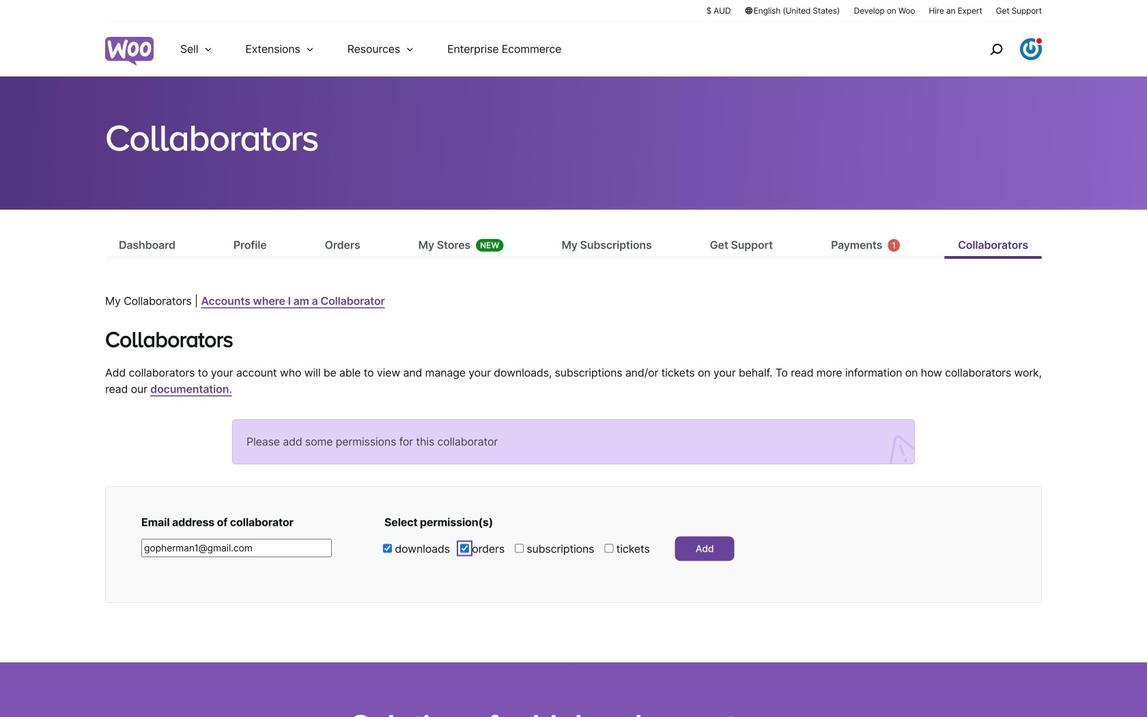 Task type: locate. For each thing, give the bounding box(es) containing it.
None checkbox
[[383, 544, 392, 553], [460, 544, 469, 553], [515, 544, 524, 553], [605, 544, 614, 553], [383, 544, 392, 553], [460, 544, 469, 553], [515, 544, 524, 553], [605, 544, 614, 553]]

search image
[[985, 38, 1007, 60]]



Task type: vqa. For each thing, say whether or not it's contained in the screenshot.
Open account menu icon
yes



Task type: describe. For each thing, give the bounding box(es) containing it.
open account menu image
[[1020, 38, 1042, 60]]

service navigation menu element
[[961, 27, 1042, 71]]



